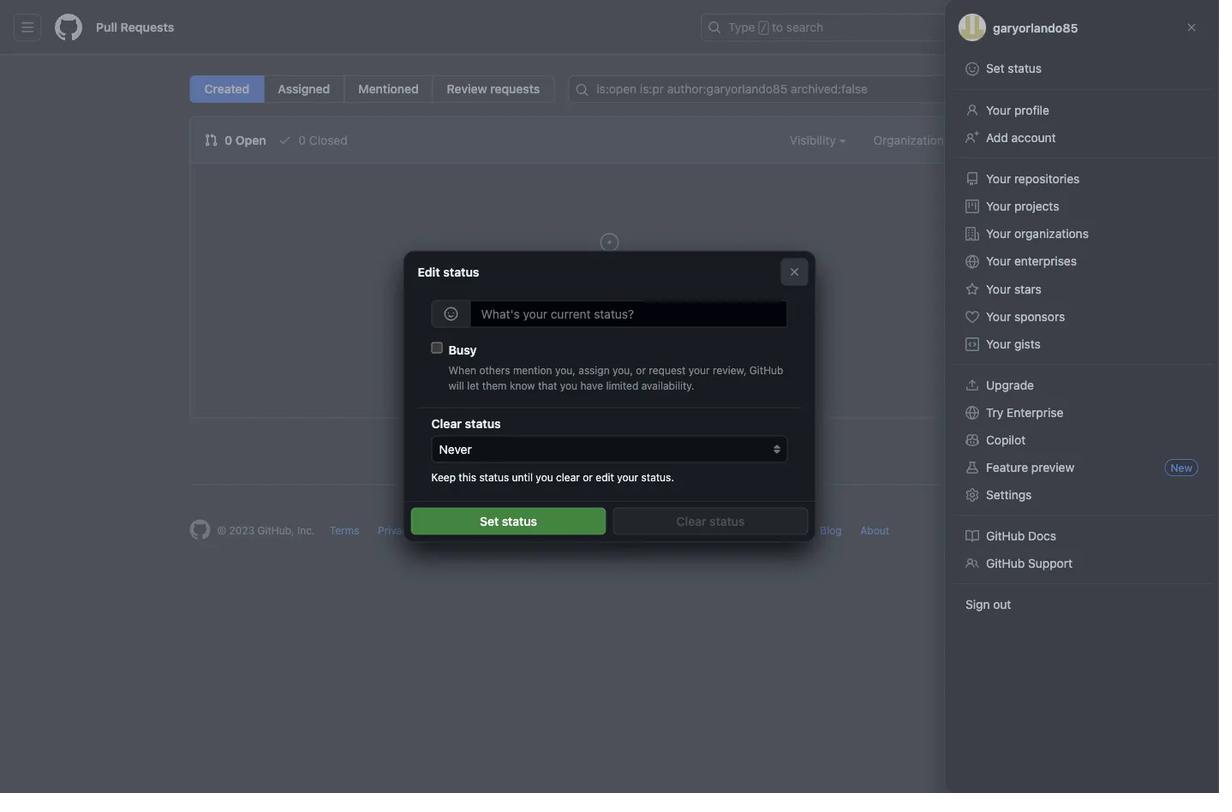 Task type: vqa. For each thing, say whether or not it's contained in the screenshot.
first the feed item heading menu image from the bottom
no



Task type: locate. For each thing, give the bounding box(es) containing it.
0 open
[[222, 133, 266, 147]]

1 horizontal spatial set status button
[[959, 55, 1206, 83]]

clear status inside button
[[677, 515, 745, 529]]

7 your from the top
[[987, 310, 1012, 324]]

or left try
[[623, 322, 636, 339]]

to
[[773, 20, 784, 34]]

clear up light bulb icon
[[432, 417, 462, 431]]

0 vertical spatial close image
[[1186, 21, 1199, 34]]

out
[[994, 598, 1012, 612]]

you
[[560, 380, 578, 392], [536, 472, 554, 484]]

dialog containing garyorlando85
[[0, 0, 1220, 794]]

clear inside button
[[677, 515, 707, 529]]

0 horizontal spatial .
[[760, 434, 764, 448]]

1 0 from the left
[[225, 133, 233, 147]]

training link
[[764, 525, 802, 537]]

pull requests element
[[190, 75, 555, 103]]

your organizations link
[[959, 220, 1206, 248]]

or left edit at the bottom
[[583, 472, 593, 484]]

1 horizontal spatial docs
[[1029, 529, 1057, 544]]

2 you, from the left
[[613, 365, 634, 377]]

visibility
[[790, 133, 840, 147]]

all of github link
[[542, 322, 619, 339]]

footer
[[176, 485, 1044, 583]]

github support link
[[959, 550, 1206, 578]]

your down your projects
[[987, 227, 1012, 241]]

set for top set status button
[[987, 61, 1005, 75]]

keep this status until you clear or edit your status.
[[432, 472, 675, 484]]

0 horizontal spatial clear status
[[432, 417, 501, 431]]

6 your from the top
[[987, 282, 1012, 297]]

your
[[987, 103, 1012, 117], [987, 172, 1012, 186], [987, 199, 1012, 213], [987, 227, 1012, 241], [987, 254, 1012, 268], [987, 282, 1012, 297], [987, 310, 1012, 324], [987, 337, 1012, 352]]

0 horizontal spatial close image
[[788, 265, 802, 279]]

privacy link
[[378, 525, 414, 537]]

your up add
[[987, 103, 1012, 117]]

docs up support
[[1029, 529, 1057, 544]]

edit status dialog
[[404, 251, 816, 542]]

or
[[623, 322, 636, 339], [636, 365, 646, 377], [583, 472, 593, 484]]

you right that
[[560, 380, 578, 392]]

search
[[787, 20, 824, 34], [497, 322, 539, 339], [742, 322, 784, 339]]

2 your from the top
[[987, 172, 1012, 186]]

or inside busy when others mention you, assign you, or request your review,           github will let them know that you have limited availability.
[[636, 365, 646, 377]]

pricing
[[677, 525, 710, 537]]

0 open link
[[204, 131, 266, 149]]

your for your gists
[[987, 337, 1012, 352]]

security link
[[432, 525, 472, 537]]

your sponsors link
[[959, 303, 1206, 331]]

you right until
[[536, 472, 554, 484]]

github down github docs
[[987, 557, 1026, 571]]

1 horizontal spatial your
[[646, 279, 687, 303]]

status.
[[642, 472, 675, 484]]

your up your gists
[[987, 310, 1012, 324]]

upgrade link
[[959, 372, 1206, 400]]

gists
[[1015, 337, 1041, 352]]

search image
[[575, 83, 589, 97]]

closed
[[309, 133, 348, 147]]

your left review,
[[689, 365, 710, 377]]

2023
[[229, 525, 255, 537]]

github up github support
[[987, 529, 1026, 544]]

review,
[[713, 365, 747, 377]]

2 horizontal spatial your
[[689, 365, 710, 377]]

1 horizontal spatial clear
[[677, 515, 707, 529]]

or up the limited
[[636, 365, 646, 377]]

busy
[[449, 343, 477, 357]]

light bulb image
[[456, 435, 470, 448]]

about link
[[861, 525, 890, 537]]

github support
[[987, 557, 1073, 571]]

your profile
[[987, 103, 1050, 117]]

your up your projects
[[987, 172, 1012, 186]]

Busy checkbox
[[432, 342, 443, 353]]

terms
[[330, 525, 360, 537]]

0 vertical spatial your
[[646, 279, 687, 303]]

0 vertical spatial set
[[987, 61, 1005, 75]]

about
[[861, 525, 890, 537]]

mentioned
[[359, 82, 419, 96]]

command palette image
[[981, 21, 995, 34]]

your for your enterprises
[[987, 254, 1012, 268]]

github right review,
[[750, 365, 784, 377]]

/
[[761, 22, 767, 34]]

1 vertical spatial .
[[760, 434, 764, 448]]

1 horizontal spatial or
[[623, 322, 636, 339]]

close image
[[1186, 21, 1199, 34], [788, 265, 802, 279]]

0 vertical spatial .
[[784, 322, 788, 339]]

5 your from the top
[[987, 254, 1012, 268]]

1 vertical spatial your
[[689, 365, 710, 377]]

1 horizontal spatial 0
[[299, 133, 306, 147]]

your up your stars on the top right
[[987, 254, 1012, 268]]

0 inside "link"
[[299, 133, 306, 147]]

0 horizontal spatial you
[[536, 472, 554, 484]]

0 horizontal spatial set
[[480, 515, 499, 529]]

organization button
[[874, 131, 955, 149]]

4 your from the top
[[987, 227, 1012, 241]]

blog
[[821, 525, 842, 537]]

you, up that
[[556, 365, 576, 377]]

your left projects
[[987, 199, 1012, 213]]

3 your from the top
[[987, 199, 1012, 213]]

you, up the limited
[[613, 365, 634, 377]]

you
[[432, 322, 455, 339]]

contact
[[583, 525, 622, 537]]

Search all issues text field
[[569, 75, 1030, 103]]

triangle down image
[[1048, 19, 1061, 33]]

set status button down until
[[411, 508, 607, 536]]

your gists link
[[959, 331, 1206, 358]]

0 horizontal spatial your
[[617, 472, 639, 484]]

set status inside 'edit status' dialog
[[480, 515, 538, 529]]

contact github
[[583, 525, 658, 537]]

follow
[[517, 434, 552, 448]]

comments:>50
[[677, 434, 760, 448]]

0
[[225, 133, 233, 147], [299, 133, 306, 147]]

add account link
[[959, 124, 1206, 152]]

pull
[[96, 20, 117, 34]]

0 vertical spatial clear status
[[432, 417, 501, 431]]

0 horizontal spatial set status
[[480, 515, 538, 529]]

2 vertical spatial your
[[617, 472, 639, 484]]

0 horizontal spatial 0
[[225, 133, 233, 147]]

feature preview
[[987, 461, 1075, 475]]

0 horizontal spatial clear
[[432, 417, 462, 431]]

add account
[[987, 131, 1057, 145]]

2 vertical spatial or
[[583, 472, 593, 484]]

set status button
[[959, 55, 1206, 83], [411, 508, 607, 536]]

1 vertical spatial set status
[[480, 515, 538, 529]]

docs link
[[540, 525, 565, 537]]

comments:>50 link
[[677, 434, 760, 448]]

0 horizontal spatial you,
[[556, 365, 576, 377]]

.
[[784, 322, 788, 339], [760, 434, 764, 448]]

1 your from the top
[[987, 103, 1012, 117]]

your enterprises
[[987, 254, 1078, 268]]

docs right status
[[540, 525, 565, 537]]

2 horizontal spatial search
[[787, 20, 824, 34]]

search left all
[[497, 322, 539, 339]]

long
[[556, 434, 580, 448]]

your up the an
[[646, 279, 687, 303]]

0 right git pull request icon
[[225, 133, 233, 147]]

smiley image
[[445, 307, 458, 321]]

set status button up your profile link
[[959, 55, 1206, 83]]

all
[[542, 322, 556, 339]]

github right of
[[576, 322, 619, 339]]

requests
[[121, 20, 174, 34]]

1 horizontal spatial set
[[987, 61, 1005, 75]]

of
[[559, 322, 572, 339]]

dialog
[[0, 0, 1220, 794]]

1 horizontal spatial set status
[[987, 61, 1043, 75]]

1 horizontal spatial close image
[[1186, 21, 1199, 34]]

set status up your profile
[[987, 61, 1043, 75]]

clear status
[[432, 417, 501, 431], [677, 515, 745, 529]]

homepage image
[[190, 520, 210, 541]]

let
[[467, 380, 480, 392]]

status
[[1009, 61, 1043, 75], [444, 265, 480, 279], [465, 417, 501, 431], [480, 472, 509, 484], [502, 515, 538, 529], [710, 515, 745, 529]]

protip!
[[473, 434, 514, 448]]

or for try
[[623, 322, 636, 339]]

2 horizontal spatial or
[[636, 365, 646, 377]]

your left stars
[[987, 282, 1012, 297]]

search up review,
[[742, 322, 784, 339]]

your inside 'link'
[[987, 254, 1012, 268]]

1 vertical spatial clear status
[[677, 515, 745, 529]]

2 0 from the left
[[299, 133, 306, 147]]

protip! follow long discussions with comments:>50 .
[[473, 434, 764, 448]]

clear status button
[[613, 508, 809, 536]]

1 vertical spatial close image
[[788, 265, 802, 279]]

1 horizontal spatial you,
[[613, 365, 634, 377]]

set inside 'edit status' dialog
[[480, 515, 499, 529]]

pricing link
[[677, 525, 710, 537]]

0 vertical spatial or
[[623, 322, 636, 339]]

0 vertical spatial you
[[560, 380, 578, 392]]

github inside github support 'link'
[[987, 557, 1026, 571]]

mentioned link
[[344, 75, 434, 103]]

github inside busy when others mention you, assign you, or request your review,           github will let them know that you have limited availability.
[[750, 365, 784, 377]]

account
[[1012, 131, 1057, 145]]

1 vertical spatial or
[[636, 365, 646, 377]]

your for your projects
[[987, 199, 1012, 213]]

set down command palette icon
[[987, 61, 1005, 75]]

1 horizontal spatial you
[[560, 380, 578, 392]]

docs
[[540, 525, 565, 537], [1029, 529, 1057, 544]]

0 horizontal spatial or
[[583, 472, 593, 484]]

search right to
[[787, 20, 824, 34]]

0 vertical spatial clear
[[432, 417, 462, 431]]

1 vertical spatial set
[[480, 515, 499, 529]]

set status left docs link
[[480, 515, 538, 529]]

0 horizontal spatial set status button
[[411, 508, 607, 536]]

1 vertical spatial you
[[536, 472, 554, 484]]

profile
[[1015, 103, 1050, 117]]

1 horizontal spatial clear status
[[677, 515, 745, 529]]

your right edit at the bottom
[[617, 472, 639, 484]]

your left gists
[[987, 337, 1012, 352]]

0 right check image
[[299, 133, 306, 147]]

set right security
[[480, 515, 499, 529]]

sign
[[966, 598, 991, 612]]

your stars link
[[959, 276, 1206, 303]]

set status
[[987, 61, 1043, 75], [480, 515, 538, 529]]

8 your from the top
[[987, 337, 1012, 352]]

1 horizontal spatial .
[[784, 322, 788, 339]]

clear left api link
[[677, 515, 707, 529]]

1 vertical spatial clear
[[677, 515, 707, 529]]

0 horizontal spatial docs
[[540, 525, 565, 537]]

mention
[[513, 365, 553, 377]]

you could search all of github or try an advanced search .
[[432, 322, 788, 339]]



Task type: describe. For each thing, give the bounding box(es) containing it.
could
[[459, 322, 493, 339]]

0 vertical spatial set status button
[[959, 55, 1206, 83]]

your for your organizations
[[987, 227, 1012, 241]]

or for edit
[[583, 472, 593, 484]]

you inside busy when others mention you, assign you, or request your review,           github will let them know that you have limited availability.
[[560, 380, 578, 392]]

type
[[729, 20, 756, 34]]

terms link
[[330, 525, 360, 537]]

visibility button
[[790, 131, 847, 149]]

pull requests
[[96, 20, 174, 34]]

sort
[[982, 133, 1005, 147]]

results
[[491, 279, 554, 303]]

repositories
[[1015, 172, 1080, 186]]

your projects link
[[959, 193, 1206, 220]]

github,
[[258, 525, 295, 537]]

sort button
[[982, 131, 1016, 149]]

github right contact
[[624, 525, 658, 537]]

git pull request image
[[204, 133, 218, 147]]

open
[[236, 133, 266, 147]]

status link
[[490, 525, 522, 537]]

no
[[460, 279, 487, 303]]

1 horizontal spatial search
[[742, 322, 784, 339]]

when
[[449, 365, 477, 377]]

security
[[432, 525, 472, 537]]

enterprises
[[1015, 254, 1078, 268]]

1 vertical spatial set status button
[[411, 508, 607, 536]]

your inside busy when others mention you, assign you, or request your review,           github will let them know that you have limited availability.
[[689, 365, 710, 377]]

github inside github docs link
[[987, 529, 1026, 544]]

try
[[987, 406, 1004, 420]]

requests
[[491, 82, 540, 96]]

copilot
[[987, 433, 1026, 448]]

status
[[490, 525, 522, 537]]

homepage image
[[55, 14, 82, 41]]

What's your current status? text field
[[470, 300, 788, 328]]

try
[[639, 322, 656, 339]]

enterprise
[[1008, 406, 1064, 420]]

advanced search link
[[678, 322, 784, 339]]

0 vertical spatial set status
[[987, 61, 1043, 75]]

0 horizontal spatial search
[[497, 322, 539, 339]]

plus image
[[1031, 21, 1044, 34]]

garyorlando85
[[994, 20, 1079, 35]]

status inside clear status button
[[710, 515, 745, 529]]

limited
[[607, 380, 639, 392]]

until
[[512, 472, 533, 484]]

your repositories link
[[959, 165, 1206, 193]]

github docs
[[987, 529, 1057, 544]]

your for your profile
[[987, 103, 1012, 117]]

review requests link
[[433, 75, 555, 103]]

sponsors
[[1015, 310, 1066, 324]]

no results matched your search.
[[460, 279, 760, 303]]

your sponsors
[[987, 310, 1066, 324]]

© 2023 github, inc.
[[217, 525, 315, 537]]

issue opened image
[[600, 232, 620, 253]]

have
[[581, 380, 604, 392]]

your organizations
[[987, 227, 1090, 241]]

check image
[[278, 133, 292, 147]]

settings link
[[959, 482, 1206, 509]]

will
[[449, 380, 465, 392]]

sign out
[[966, 598, 1012, 612]]

0 for open
[[225, 133, 233, 147]]

docs inside github docs link
[[1029, 529, 1057, 544]]

advanced
[[678, 322, 739, 339]]

request
[[649, 365, 686, 377]]

github docs link
[[959, 523, 1206, 550]]

edit
[[418, 265, 440, 279]]

your profile link
[[959, 97, 1206, 124]]

privacy
[[378, 525, 414, 537]]

projects
[[1015, 199, 1060, 213]]

0 for closed
[[299, 133, 306, 147]]

copilot link
[[959, 427, 1206, 454]]

your repositories
[[987, 172, 1080, 186]]

set for the bottom set status button
[[480, 515, 499, 529]]

that
[[538, 380, 558, 392]]

your for your stars
[[987, 282, 1012, 297]]

discussions
[[583, 434, 648, 448]]

assigned link
[[263, 75, 345, 103]]

keep
[[432, 472, 456, 484]]

add
[[987, 131, 1009, 145]]

1 you, from the left
[[556, 365, 576, 377]]

your enterprises link
[[959, 248, 1206, 276]]

your for your sponsors
[[987, 310, 1012, 324]]

matched
[[559, 279, 641, 303]]

your projects
[[987, 199, 1060, 213]]

type / to search
[[729, 20, 824, 34]]

your gists
[[987, 337, 1041, 352]]

clear
[[556, 472, 580, 484]]

api
[[729, 525, 745, 537]]

try enterprise link
[[959, 400, 1206, 427]]

your stars
[[987, 282, 1042, 297]]

review requests
[[447, 82, 540, 96]]

Issues search field
[[569, 75, 1030, 103]]

know
[[510, 380, 535, 392]]

review
[[447, 82, 488, 96]]

organizations
[[1015, 227, 1090, 241]]

blog link
[[821, 525, 842, 537]]

feature preview button
[[959, 454, 1206, 482]]

edit status
[[418, 265, 480, 279]]

inc.
[[297, 525, 315, 537]]

0 closed
[[295, 133, 348, 147]]

your for your repositories
[[987, 172, 1012, 186]]

contact github link
[[583, 525, 658, 537]]

docs inside footer
[[540, 525, 565, 537]]

footer containing © 2023 github, inc.
[[176, 485, 1044, 583]]

©
[[217, 525, 227, 537]]



